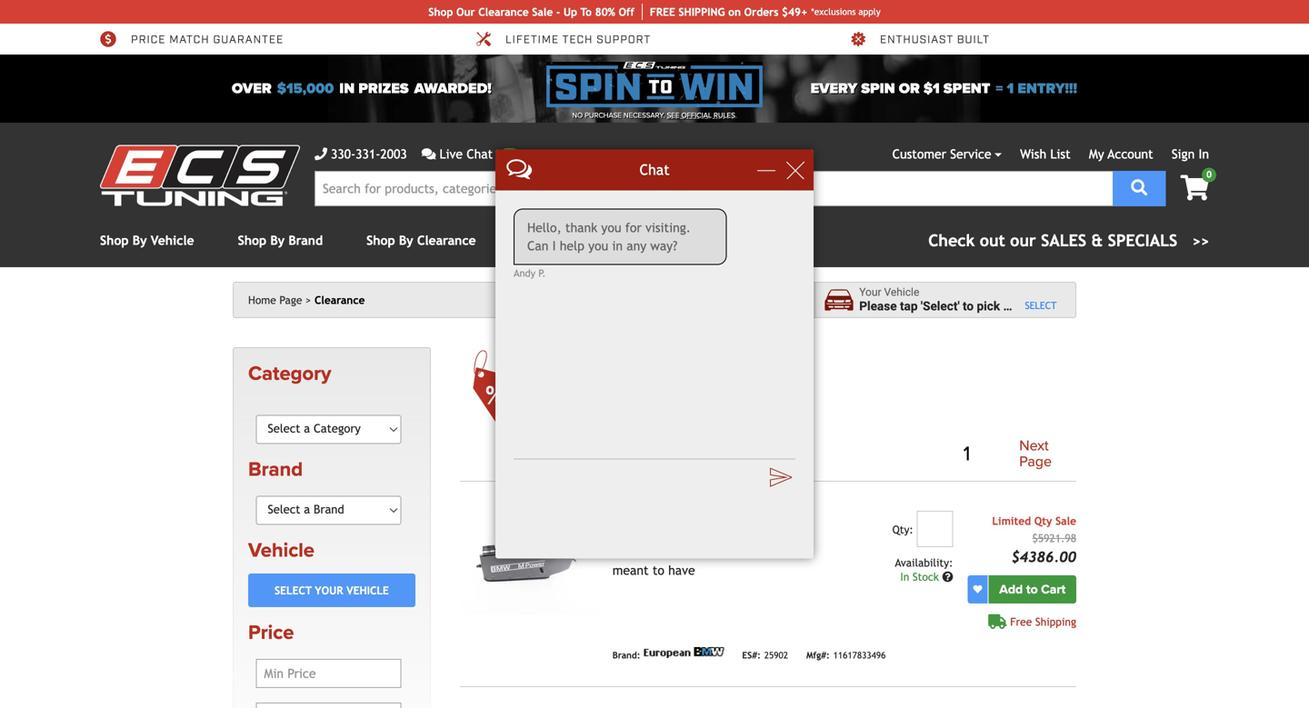 Task type: locate. For each thing, give the bounding box(es) containing it.
tap
[[901, 299, 918, 314]]

select your vehicle
[[275, 584, 389, 597]]

home
[[248, 294, 276, 307]]

page for next
[[1020, 454, 1052, 471]]

price left match
[[131, 33, 166, 47]]

sale up $5921.98
[[1056, 515, 1077, 528]]

0 horizontal spatial sale
[[532, 5, 553, 18]]

shipping
[[1036, 616, 1077, 629]]

1 horizontal spatial by
[[270, 233, 285, 248]]

the
[[716, 545, 735, 559]]

0 link
[[1167, 168, 1217, 202]]

select right a
[[1026, 300, 1057, 311]]

rules
[[714, 111, 736, 120]]

0 horizontal spatial select
[[275, 584, 312, 597]]

1 vertical spatial vehicle
[[671, 545, 712, 559]]

no purchase necessary. see official rules .
[[573, 111, 737, 120]]

page up qty
[[1020, 454, 1052, 471]]

0 horizontal spatial page
[[280, 294, 302, 307]]

Max Price number field
[[256, 703, 401, 709]]

live
[[440, 147, 463, 161]]

1 horizontal spatial your
[[642, 545, 667, 559]]

clearance
[[479, 5, 529, 18], [417, 233, 476, 248], [315, 294, 365, 307]]

tech
[[563, 33, 593, 47]]

25902
[[765, 650, 789, 661]]

$49+
[[782, 5, 808, 18]]

select your vehicle link
[[248, 574, 416, 608]]

select link
[[1026, 300, 1057, 311]]

1 horizontal spatial vehicle
[[1014, 299, 1053, 314]]

1 vertical spatial 1
[[964, 442, 971, 466]]

have
[[669, 564, 696, 578]]

price match guarantee link
[[100, 31, 284, 47]]

brand
[[289, 233, 323, 248], [248, 458, 303, 482]]

3 by from the left
[[399, 233, 414, 248]]

None number field
[[917, 511, 954, 548]]

see official rules link
[[667, 110, 736, 121]]

to left 'have'
[[653, 564, 665, 578]]

&
[[1092, 231, 1104, 250]]

clearance right the 'home page' link
[[315, 294, 365, 307]]

please
[[860, 299, 897, 314]]

0 horizontal spatial in
[[901, 571, 910, 584]]

spin
[[862, 80, 896, 97]]

price inside price match guarantee link
[[131, 33, 166, 47]]

your for give
[[642, 545, 667, 559]]

by down ecs tuning image at the left top
[[133, 233, 147, 248]]

your
[[860, 286, 882, 299]]

shop for shop by clearance
[[367, 233, 395, 248]]

0 vertical spatial price
[[131, 33, 166, 47]]

off
[[619, 5, 635, 18]]

in right sign
[[1199, 147, 1210, 161]]

0 horizontal spatial by
[[133, 233, 147, 248]]

stock
[[913, 571, 940, 584]]

0 horizontal spatial your
[[315, 584, 343, 597]]

by up the 'home page' link
[[270, 233, 285, 248]]

Min Price number field
[[256, 660, 401, 689]]

0 horizontal spatial to
[[653, 564, 665, 578]]

to right add
[[1027, 582, 1038, 598]]

free shipping
[[1011, 616, 1077, 629]]

your inside give your vehicle the intake it was meant to have
[[642, 545, 667, 559]]

to
[[963, 299, 974, 314], [653, 564, 665, 578], [1027, 582, 1038, 598]]

by for clearance
[[399, 233, 414, 248]]

0 vertical spatial to
[[963, 299, 974, 314]]

1 vertical spatial to
[[653, 564, 665, 578]]

1 vertical spatial in
[[901, 571, 910, 584]]

1 vertical spatial your
[[315, 584, 343, 597]]

0 vertical spatial vehicle
[[1014, 299, 1053, 314]]

specials
[[1109, 231, 1178, 250]]

0 vertical spatial page
[[280, 294, 302, 307]]

by down the 2003
[[399, 233, 414, 248]]

$15,000
[[277, 80, 334, 97]]

0 vertical spatial clearance
[[479, 5, 529, 18]]

sale
[[532, 5, 553, 18], [1056, 515, 1077, 528]]

1 horizontal spatial select
[[1026, 300, 1057, 311]]

to inside your vehicle please tap 'select' to pick a vehicle
[[963, 299, 974, 314]]

$4386.00
[[1012, 549, 1077, 566]]

0 vertical spatial select
[[1026, 300, 1057, 311]]

ping
[[701, 5, 726, 18]]

next page
[[1020, 438, 1052, 471]]

vehicle right a
[[1014, 299, 1053, 314]]

wish list
[[1021, 147, 1071, 161]]

2 horizontal spatial by
[[399, 233, 414, 248]]

11617833496
[[834, 650, 886, 661]]

account
[[1108, 147, 1154, 161]]

price up min price number field
[[248, 621, 294, 645]]

0 horizontal spatial vehicle
[[671, 545, 712, 559]]

select up min price number field
[[275, 584, 312, 597]]

2 horizontal spatial clearance
[[479, 5, 529, 18]]

my account link
[[1090, 147, 1154, 161]]

1 vertical spatial page
[[1020, 454, 1052, 471]]

to left pick
[[963, 299, 974, 314]]

1 horizontal spatial in
[[1199, 147, 1210, 161]]

select for select your vehicle
[[275, 584, 312, 597]]

vehicle up 'have'
[[671, 545, 712, 559]]

price for price
[[248, 621, 294, 645]]

limited qty sale $5921.98 $4386.00
[[993, 515, 1077, 566]]

1 horizontal spatial to
[[963, 299, 974, 314]]

shop our clearance sale - up to 80% off
[[429, 5, 635, 18]]

live chat
[[440, 147, 493, 161]]

sales & specials
[[1042, 231, 1178, 250]]

1 horizontal spatial clearance
[[417, 233, 476, 248]]

clearance down the live
[[417, 233, 476, 248]]

free ship ping on orders $49+ *exclusions apply
[[650, 5, 881, 18]]

1 horizontal spatial sale
[[1056, 515, 1077, 528]]

2 horizontal spatial to
[[1027, 582, 1038, 598]]

wish
[[1021, 147, 1047, 161]]

1 vertical spatial sale
[[1056, 515, 1077, 528]]

sale inside limited qty sale $5921.98 $4386.00
[[1056, 515, 1077, 528]]

in
[[1199, 147, 1210, 161], [901, 571, 910, 584]]

shop
[[429, 5, 453, 18], [100, 233, 129, 248], [238, 233, 267, 248], [367, 233, 395, 248]]

page right home
[[280, 294, 302, 307]]

shop by brand link
[[238, 233, 323, 248]]

shop for shop our clearance sale - up to 80% off
[[429, 5, 453, 18]]

shop by clearance
[[367, 233, 476, 248]]

customer service
[[893, 147, 992, 161]]

1 horizontal spatial page
[[1020, 454, 1052, 471]]

-
[[557, 5, 561, 18]]

qty
[[1035, 515, 1053, 528]]

select for select link
[[1026, 300, 1057, 311]]

1 vertical spatial clearance
[[417, 233, 476, 248]]

up
[[564, 5, 578, 18]]

entry!!!
[[1018, 80, 1078, 97]]

vehicle inside your vehicle please tap 'select' to pick a vehicle
[[1014, 299, 1053, 314]]

0 vertical spatial your
[[642, 545, 667, 559]]

lifetime tech support
[[506, 33, 652, 47]]

2 vertical spatial clearance
[[315, 294, 365, 307]]

1 left next
[[964, 442, 971, 466]]

sales & specials link
[[929, 228, 1210, 253]]

.
[[736, 111, 737, 120]]

page
[[280, 294, 302, 307], [1020, 454, 1052, 471]]

it
[[778, 545, 787, 559]]

your for select
[[315, 584, 343, 597]]

your right the "give"
[[642, 545, 667, 559]]

1 horizontal spatial 1
[[1007, 80, 1015, 97]]

a
[[1004, 299, 1010, 314]]

*exclusions apply link
[[812, 5, 881, 19]]

page inside paginated product list navigation navigation
[[1020, 454, 1052, 471]]

1 vertical spatial select
[[275, 584, 312, 597]]

our
[[457, 5, 475, 18]]

add to cart button
[[989, 576, 1077, 604]]

to inside button
[[1027, 582, 1038, 598]]

1 by from the left
[[133, 233, 147, 248]]

sale left -
[[532, 5, 553, 18]]

clearance right our
[[479, 5, 529, 18]]

1 vertical spatial price
[[248, 621, 294, 645]]

lifetime tech support link
[[475, 31, 652, 47]]

0 vertical spatial sale
[[532, 5, 553, 18]]

add to cart
[[1000, 582, 1066, 598]]

1 right = on the right top of page
[[1007, 80, 1015, 97]]

shop by vehicle link
[[100, 233, 194, 248]]

your up min price number field
[[315, 584, 343, 597]]

in left the "stock"
[[901, 571, 910, 584]]

vehicle
[[1014, 299, 1053, 314], [671, 545, 712, 559]]

free
[[650, 5, 676, 18]]

0 horizontal spatial 1
[[964, 442, 971, 466]]

was
[[790, 545, 812, 559]]

0 vertical spatial 1
[[1007, 80, 1015, 97]]

80%
[[595, 5, 616, 18]]

330-
[[331, 147, 356, 161]]

by for brand
[[270, 233, 285, 248]]

vehicle
[[151, 233, 194, 248], [885, 286, 920, 299], [248, 539, 315, 563], [347, 584, 389, 597]]

0 horizontal spatial price
[[131, 33, 166, 47]]

sales
[[1042, 231, 1087, 250]]

2 by from the left
[[270, 233, 285, 248]]

1 horizontal spatial price
[[248, 621, 294, 645]]

2 vertical spatial to
[[1027, 582, 1038, 598]]



Task type: describe. For each thing, give the bounding box(es) containing it.
1 link
[[953, 440, 982, 469]]

shop by vehicle
[[100, 233, 194, 248]]

es#25902 - 11617833496 - euro csl intake - give your vehicle the intake it was meant to have - genuine european bmw - bmw image
[[460, 511, 598, 615]]

no
[[573, 111, 583, 120]]

paginated product list navigation navigation
[[602, 435, 1077, 474]]

in stock
[[901, 571, 943, 584]]

every
[[811, 80, 858, 97]]

your vehicle please tap 'select' to pick a vehicle
[[860, 286, 1053, 314]]

purchase
[[585, 111, 622, 120]]

Search text field
[[315, 171, 1114, 207]]

shop by clearance link
[[367, 233, 476, 248]]

support
[[597, 33, 652, 47]]

enthusiast built link
[[850, 31, 990, 47]]

home page link
[[248, 294, 311, 307]]

ecs tuning image
[[100, 145, 300, 206]]

mfg#:
[[807, 650, 830, 661]]

free
[[1011, 616, 1033, 629]]

brand:
[[613, 650, 641, 661]]

prizes
[[359, 80, 409, 97]]

availability:
[[895, 557, 954, 570]]

2003
[[381, 147, 407, 161]]

vehicle inside your vehicle please tap 'select' to pick a vehicle
[[885, 286, 920, 299]]

genuine european bmw - corporate logo image
[[644, 648, 724, 659]]

limited
[[993, 515, 1032, 528]]

customer
[[893, 147, 947, 161]]

shopping cart image
[[1181, 175, 1210, 201]]

orders
[[745, 5, 779, 18]]

official
[[682, 111, 712, 120]]

over
[[232, 80, 272, 97]]

shop our clearance sale - up to 80% off link
[[429, 4, 643, 20]]

built
[[958, 33, 990, 47]]

330-331-2003 link
[[315, 145, 407, 164]]

match
[[169, 33, 210, 47]]

see
[[667, 111, 680, 120]]

sign in
[[1172, 147, 1210, 161]]

category
[[248, 362, 331, 386]]

shop for shop by brand
[[238, 233, 267, 248]]

give
[[613, 545, 638, 559]]

cart
[[1042, 582, 1066, 598]]

0 horizontal spatial clearance
[[315, 294, 365, 307]]

question circle image
[[943, 572, 954, 583]]

clearance for our
[[479, 5, 529, 18]]

list
[[1051, 147, 1071, 161]]

331-
[[356, 147, 381, 161]]

enthusiast built
[[881, 33, 990, 47]]

add to wish list image
[[974, 586, 983, 595]]

service
[[951, 147, 992, 161]]

mfg#: 11617833496
[[807, 650, 886, 661]]

0 vertical spatial in
[[1199, 147, 1210, 161]]

'select'
[[921, 299, 960, 314]]

over $15,000 in prizes
[[232, 80, 409, 97]]

lifetime
[[506, 33, 559, 47]]

on
[[729, 5, 741, 18]]

vehicle inside give your vehicle the intake it was meant to have
[[671, 545, 712, 559]]

page for home
[[280, 294, 302, 307]]

=
[[996, 80, 1004, 97]]

intake
[[738, 545, 774, 559]]

0 vertical spatial brand
[[289, 233, 323, 248]]

my
[[1090, 147, 1105, 161]]

enthusiast
[[881, 33, 954, 47]]

give your vehicle the intake it was meant to have
[[613, 545, 812, 578]]

guarantee
[[213, 33, 284, 47]]

shop for shop by vehicle
[[100, 233, 129, 248]]

wish list link
[[1021, 147, 1071, 161]]

phone image
[[315, 148, 327, 161]]

1 inside paginated product list navigation navigation
[[964, 442, 971, 466]]

shop by brand
[[238, 233, 323, 248]]

ship
[[679, 5, 701, 18]]

to inside give your vehicle the intake it was meant to have
[[653, 564, 665, 578]]

every spin or $1 spent = 1 entry!!!
[[811, 80, 1078, 97]]

necessary.
[[624, 111, 665, 120]]

chat
[[467, 147, 493, 161]]

*exclusions
[[812, 6, 856, 17]]

$5921.98
[[1033, 532, 1077, 545]]

sign
[[1172, 147, 1196, 161]]

1 vertical spatial brand
[[248, 458, 303, 482]]

home page
[[248, 294, 302, 307]]

comments image
[[422, 148, 436, 161]]

price for price match guarantee
[[131, 33, 166, 47]]

sign in link
[[1172, 147, 1210, 161]]

$1
[[924, 80, 940, 97]]

search image
[[1132, 180, 1148, 196]]

clearance for by
[[417, 233, 476, 248]]

ecs tuning 'spin to win' contest logo image
[[547, 62, 763, 107]]

by for vehicle
[[133, 233, 147, 248]]

live chat link
[[422, 145, 520, 164]]



Task type: vqa. For each thing, say whether or not it's contained in the screenshot.
Upgrades!
no



